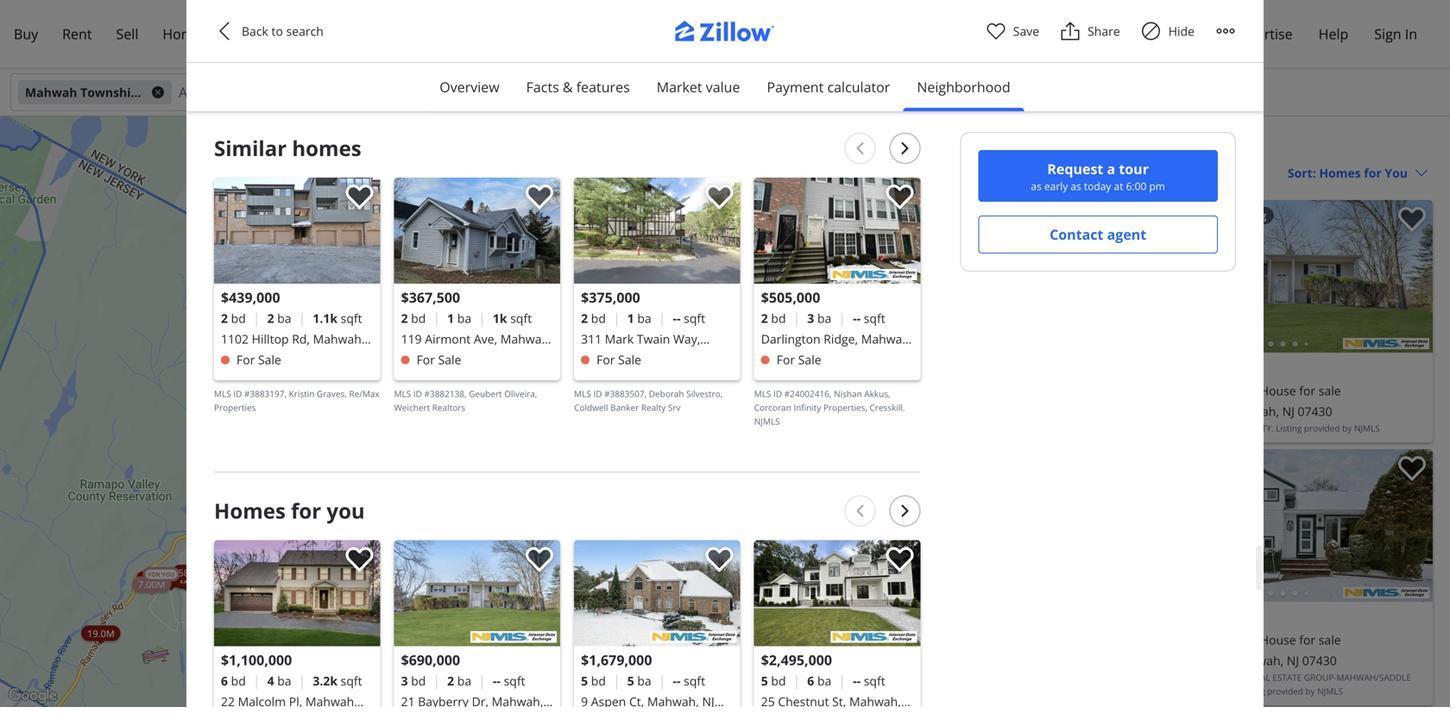 Task type: describe. For each thing, give the bounding box(es) containing it.
nj inside filters "element"
[[142, 84, 155, 101]]

units
[[200, 573, 222, 586]]

sqft inside $1,679,000 5 bd | 5 ba | -- sqft
[[684, 673, 705, 690]]

valley
[[1210, 423, 1240, 435]]

& inside button
[[563, 78, 573, 96]]

for inside 849k for you 450k
[[395, 398, 407, 406]]

mahwah, inside $505,000 2 bd | 3 ba | -- sqft darlington ridge, mahwah, nj 07430
[[861, 331, 913, 348]]

by for 10 farmstead rd, mahwah, nj 07430
[[893, 686, 903, 698]]

1 vertical spatial 9 aspen ct, mahwah, nj 07430 image
[[574, 541, 740, 647]]

coldwell
[[574, 402, 608, 414]]

sqft inside 'main content'
[[918, 383, 940, 399]]

zillow logo image
[[656, 21, 794, 51]]

id inside mls id #24002416, nishan akkus, corcoran infinity properties, cresskill . njmls
[[773, 389, 782, 400]]

2 inside $375,000 2 bd | 1 ba | -- sqft
[[581, 310, 588, 327]]

nj inside 21 bayberry dr, mahwah, nj 07430 keller williams valley realty . listing provided by njmls
[[1282, 404, 1295, 420]]

nj right cresskill
[[948, 404, 960, 420]]

chevron left image for property images, use arrow keys to navigate, image 1 of 50 group
[[829, 266, 849, 287]]

ridge,
[[824, 331, 858, 348]]

825k link
[[367, 370, 415, 385]]

mahwah/saddle
[[1337, 672, 1411, 684]]

22 malcolm pl, mahwah twp., nj 07430-1921 element
[[214, 541, 380, 708]]

prominent properties sotheby's international realty-alpine
[[827, 672, 1107, 684]]

homes inside 'main content'
[[1118, 133, 1176, 157]]

help
[[1319, 25, 1349, 43]]

error
[[780, 697, 798, 707]]

save this home button for christie's international real estate group-mahwah/saddle river regional office
[[1385, 450, 1433, 498]]

keyboard
[[476, 697, 512, 707]]

25 chestnut st, mahwah, nj 07430 element
[[754, 541, 920, 708]]

by inside 21 bayberry dr, mahwah, nj 07430 keller williams valley realty . listing provided by njmls
[[1342, 423, 1352, 435]]

infinity
[[794, 402, 821, 414]]

legal protection image
[[214, 0, 252, 36]]

rent
[[62, 25, 92, 43]]

group containing $375,000
[[574, 178, 740, 415]]

6 bds
[[827, 632, 858, 649]]

sign in
[[1374, 25, 1417, 43]]

similar
[[214, 134, 287, 162]]

& inside 'main content'
[[1101, 133, 1114, 157]]

| left 1.1k
[[298, 309, 306, 328]]

for you 7.00m
[[138, 571, 175, 591]]

bds for 5 bds
[[837, 383, 858, 399]]

1 vertical spatial for
[[291, 497, 321, 525]]

1102 hilltop rd, mahwah twp., nj 07430-2231 element
[[214, 178, 380, 381]]

9 aspen ct, mahwah, nj 07430 element
[[574, 541, 740, 708]]

sale for $439,000
[[258, 352, 281, 368]]

07430 inside 21 bayberry dr, mahwah, nj 07430 keller williams valley realty . listing provided by njmls
[[1298, 404, 1332, 420]]

1102
[[221, 331, 249, 348]]

25 chestnut st, mahwah, nj 07430 image
[[754, 541, 920, 647]]

list for homes for you
[[207, 534, 927, 708]]

list for similar homes
[[207, 171, 927, 445]]

849k for you 450k
[[367, 359, 421, 418]]

keller
[[1137, 423, 1166, 435]]

nj up estate
[[1287, 653, 1299, 669]]

plus image
[[761, 621, 779, 639]]

home loans link
[[151, 14, 256, 54]]

link up 750k on the bottom left
[[540, 481, 581, 504]]

for for 7.00m
[[148, 571, 160, 579]]

geubert
[[469, 389, 502, 400]]

christie's
[[1137, 672, 1180, 684]]

save this home image for $1,679,000
[[1088, 207, 1116, 232]]

1959
[[488, 352, 515, 368]]

--
[[914, 632, 922, 649]]

share image
[[1060, 21, 1081, 41]]

provided inside 21 bayberry dr, mahwah, nj 07430 keller williams valley realty . listing provided by njmls
[[1304, 423, 1340, 435]]

0 horizontal spatial chevron left image
[[214, 21, 235, 41]]

value
[[706, 78, 740, 96]]

10 farmstead rd, mahwah, nj 07430
[[827, 653, 1033, 669]]

banker
[[610, 402, 639, 414]]

id for $375,000
[[593, 389, 602, 400]]

save this home button for $1,679,000
[[1075, 200, 1123, 249]]

a for request
[[1107, 160, 1115, 178]]

ct, for $1,679,000
[[875, 404, 890, 420]]

3 inside $505,000 2 bd | 3 ba | -- sqft darlington ridge, mahwah, nj 07430
[[807, 310, 814, 327]]

mahwah inside 'main content'
[[820, 133, 892, 157]]

corcoran
[[754, 402, 791, 414]]

311 mark twain way, mahwah twp., nj 07430-3474 image
[[574, 178, 740, 284]]

chevron down image
[[856, 85, 870, 99]]

$1,100,000
[[221, 651, 292, 670]]

ba for $690,000
[[457, 673, 471, 690]]

in
[[1405, 25, 1417, 43]]

terms of use link
[[665, 697, 716, 707]]

for for 21 bayberry dr, mahwah, nj 07430
[[1299, 383, 1316, 399]]

ba left the --
[[887, 632, 902, 649]]

$690,000 3 bd | 2 ba | -- sqft
[[401, 651, 525, 690]]

| down '$439,000'
[[253, 309, 260, 328]]

ba for $505,000
[[817, 310, 832, 327]]

christie's international real estate group-mahwah/saddle river regional office
[[1137, 672, 1411, 698]]

| up deborah
[[658, 309, 666, 328]]

properties,
[[823, 402, 867, 414]]

499k
[[189, 576, 211, 589]]

group containing $505,000
[[754, 178, 920, 429]]

facts & features button
[[512, 63, 644, 111]]

sotheby's
[[931, 672, 975, 684]]

1 vertical spatial chevron left image
[[853, 142, 867, 155]]

njmls image for $2,495,000
[[831, 632, 917, 643]]

mls id #3883197, kristin graves, re/max properties
[[214, 389, 379, 414]]

njmls inside mls id #24002416, nishan akkus, corcoran infinity properties, cresskill . njmls
[[754, 416, 780, 428]]

415k 90k
[[187, 238, 227, 588]]

property images, use arrow keys to navigate, image 1 of 22 group
[[1130, 200, 1433, 357]]

5 up cresskill
[[870, 383, 877, 399]]

cresskill
[[870, 402, 903, 414]]

22
[[1137, 653, 1151, 669]]

ba for $1,679,000
[[637, 673, 651, 690]]

sale for 22 alexandra ct, mahwah, nj 07430
[[1319, 632, 1341, 649]]

1 as from the left
[[1031, 179, 1042, 193]]

nj inside $439,000 2 bd | 2 ba | 1.1k sqft 1102 hilltop rd, mahwah twp., nj 07430-2231
[[254, 352, 266, 368]]

njmls inside 21 bayberry dr, mahwah, nj 07430 keller williams valley realty . listing provided by njmls
[[1354, 423, 1380, 435]]

mahwah, for $1,679,000
[[893, 404, 945, 420]]

to for back
[[271, 23, 283, 39]]

| down "$375,000"
[[613, 309, 620, 328]]

map
[[761, 697, 778, 707]]

119 airmont ave, mahwah twp., nj 07430-1959 element
[[394, 178, 560, 381]]

neighborhood
[[917, 78, 1011, 96]]

2 inside $690,000 3 bd | 2 ba | -- sqft
[[447, 673, 454, 690]]

- house for sale for 21 bayberry dr, mahwah, nj 07430
[[1253, 383, 1341, 399]]

07430- for $439,000
[[269, 352, 308, 368]]

5 inside $2,495,000 5 bd | 6 ba | -- sqft
[[761, 673, 768, 690]]

4
[[267, 673, 274, 690]]

0 horizontal spatial chevron down image
[[456, 85, 470, 99]]

a for report
[[754, 697, 758, 707]]

430k link
[[308, 595, 343, 611]]

mahwah inside the $367,500 2 bd | 1 ba | 1k sqft 119 airmont ave, mahwah twp., nj 07430-1959
[[501, 331, 549, 348]]

07430 for $1,679,000
[[964, 404, 998, 420]]

njmls image for $1,679,000
[[651, 632, 737, 643]]

ba for $367,500
[[457, 310, 471, 327]]

request a tour as early as today at 6:00 pm
[[1031, 160, 1165, 193]]

save this home button for keller williams valley realty
[[1385, 200, 1433, 249]]

5 up google
[[627, 673, 634, 690]]

| down $690,000
[[433, 672, 440, 690]]

| down $367,500
[[433, 309, 440, 328]]

4.79m link
[[136, 572, 176, 587]]

22 alexandra ct, mahwah, nj 07430 link
[[1137, 651, 1426, 672]]

aspen
[[837, 404, 872, 420]]

nj inside the $367,500 2 bd | 1 ba | 1k sqft 119 airmont ave, mahwah twp., nj 07430-1959
[[434, 352, 446, 368]]

399k link
[[306, 600, 340, 616]]

mahwah township nj real estate & homes for sale
[[820, 133, 1247, 157]]

remove tag image
[[151, 85, 165, 99]]

chevron right image inside property images, use arrow keys to navigate, image 1 of 39 group
[[1404, 516, 1424, 536]]

. inside 21 bayberry dr, mahwah, nj 07430 keller williams valley realty . listing provided by njmls
[[1271, 423, 1274, 435]]

for for $375,000
[[597, 352, 615, 368]]

back to search link
[[214, 21, 344, 41]]

ba for $375,000
[[637, 310, 651, 327]]

| up ©2024
[[613, 672, 620, 690]]

data
[[580, 697, 597, 707]]

| left 1k
[[478, 309, 486, 328]]

2231
[[308, 352, 335, 368]]

agent
[[268, 25, 305, 43]]

njmls inside . listing provided by njmls
[[905, 686, 931, 698]]

listing for 10 farmstead rd, mahwah, nj 07430
[[827, 686, 853, 698]]

6 inside 'main content'
[[827, 632, 834, 649]]

darlington ridge, mahwah, nj 07430 image
[[754, 178, 920, 284]]

property images, use arrow keys to navigate, image 1 of 50 group
[[820, 200, 1123, 357]]

nj left real
[[981, 133, 1000, 157]]

$6,995,000
[[827, 608, 916, 631]]

nj up prominent properties sotheby's international realty-alpine
[[983, 653, 995, 669]]

6 inside $2,495,000 5 bd | 6 ba | -- sqft
[[807, 673, 814, 690]]

| up terms
[[658, 672, 666, 690]]

| up ridge,
[[838, 309, 846, 328]]

id for $439,000
[[233, 389, 242, 400]]

9 aspen ct, mahwah, nj 07430
[[827, 404, 998, 420]]

sqft inside $505,000 2 bd | 3 ba | -- sqft darlington ridge, mahwah, nj 07430
[[864, 310, 885, 327]]

| down farmstead on the bottom
[[838, 672, 846, 690]]

shopping
[[1219, 208, 1267, 223]]

realty
[[641, 402, 666, 414]]

$367,500 2 bd | 1 ba | 1k sqft 119 airmont ave, mahwah twp., nj 07430-1959
[[401, 288, 549, 368]]

1 international from the left
[[977, 672, 1043, 684]]

1.1k
[[313, 310, 338, 327]]

terms
[[665, 697, 689, 707]]

skip link list tab list
[[426, 63, 1024, 112]]

sale for 21 bayberry dr, mahwah, nj 07430
[[1319, 383, 1341, 399]]

499k link
[[183, 575, 217, 590]]

hilltop
[[252, 331, 289, 348]]

10 farmstead rd, mahwah, nj 07430 image
[[820, 450, 1123, 603]]

rd, inside $439,000 2 bd | 2 ba | 1.1k sqft 1102 hilltop rd, mahwah twp., nj 07430-2231
[[292, 331, 310, 348]]

bd for $367,500
[[411, 310, 426, 327]]

mls id #24002416, nishan akkus, corcoran infinity properties, cresskill . njmls
[[754, 389, 905, 428]]

save this home image
[[1398, 457, 1426, 482]]

375k
[[299, 603, 321, 616]]

#3883197,
[[244, 389, 287, 400]]

sqft inside the $367,500 2 bd | 1 ba | 1k sqft 119 airmont ave, mahwah twp., nj 07430-1959
[[510, 310, 532, 327]]

7.00m
[[138, 578, 165, 591]]

more
[[296, 57, 333, 76]]

mahwah, inside 21 bayberry dr, mahwah, nj 07430 keller williams valley realty . listing provided by njmls
[[1228, 404, 1279, 420]]

airmont
[[425, 331, 471, 348]]

30
[[820, 164, 834, 180]]

bd for $439,000
[[231, 310, 246, 327]]

19.0m
[[87, 627, 115, 640]]

430k
[[314, 597, 337, 610]]

sqft inside $375,000 2 bd | 1 ba | -- sqft
[[684, 310, 705, 327]]

njmls image for $690,000
[[471, 632, 557, 643]]

mls for $439,000
[[214, 389, 231, 400]]

bd for $375,000
[[591, 310, 606, 327]]

2 listing provided by njmls image from the top
[[1343, 588, 1429, 599]]

sqft inside $690,000 3 bd | 2 ba | -- sqft
[[504, 673, 525, 690]]

seating
[[854, 208, 892, 223]]

10 for 10 ba
[[870, 632, 884, 649]]

1 horizontal spatial 9 aspen ct, mahwah, nj 07430 image
[[820, 200, 1123, 353]]

| left 4
[[253, 672, 260, 690]]

sqft inside $2,495,000 5 bd | 6 ba | -- sqft
[[864, 673, 885, 690]]

10 ba
[[870, 632, 902, 649]]

sqft inside $439,000 2 bd | 2 ba | 1.1k sqft 1102 hilltop rd, mahwah twp., nj 07430-2231
[[341, 310, 362, 327]]

oliveira,
[[504, 389, 537, 400]]

5 left nishan
[[827, 383, 834, 399]]

1 horizontal spatial chevron down image
[[618, 85, 632, 99]]

save button
[[986, 21, 1039, 41]]

mls for $375,000
[[574, 389, 591, 400]]

311 mark twain way, mahwah twp., nj 07430-3474 element
[[574, 178, 740, 381]]

4.79m
[[142, 573, 169, 586]]

sale for $367,500
[[438, 352, 461, 368]]

hide
[[1168, 23, 1195, 39]]

ct, for christie's international real estate group-mahwah/saddle river regional office
[[1214, 653, 1229, 669]]



Task type: locate. For each thing, give the bounding box(es) containing it.
sqft right 1.1k
[[341, 310, 362, 327]]

1 save this home image from the left
[[1088, 207, 1116, 232]]

njmls image up $690,000 3 bd | 2 ba | -- sqft
[[471, 632, 557, 643]]

id inside 'mls id #3882138, geubert oliveira, weichert realtors'
[[413, 389, 422, 400]]

for sale down darlington
[[777, 352, 821, 368]]

0 vertical spatial list
[[207, 171, 927, 445]]

show more button
[[228, 57, 333, 77]]

for for $505,000
[[777, 352, 795, 368]]

sale inside 1102 hilltop rd, mahwah twp., nj 07430-2231 element
[[258, 352, 281, 368]]

30 results
[[820, 164, 877, 180]]

0 vertical spatial bds
[[837, 383, 858, 399]]

- house for sale for 22 alexandra ct, mahwah, nj 07430
[[1253, 632, 1341, 649]]

585k
[[178, 567, 200, 580]]

mahwah, up real at right
[[1232, 653, 1284, 669]]

shortcuts
[[514, 697, 551, 707]]

map region
[[0, 80, 912, 708]]

listing down prominent
[[827, 686, 853, 698]]

1 house from the top
[[1260, 383, 1296, 399]]

bd
[[231, 310, 246, 327], [411, 310, 426, 327], [591, 310, 606, 327], [771, 310, 786, 327], [231, 673, 246, 690], [411, 673, 426, 690], [591, 673, 606, 690], [771, 673, 786, 690]]

sale inside 311 mark twain way, mahwah twp., nj 07430-3474 element
[[618, 352, 641, 368]]

2 inside $505,000 2 bd | 3 ba | -- sqft darlington ridge, mahwah, nj 07430
[[761, 310, 768, 327]]

as down request
[[1071, 179, 1081, 193]]

prominent
[[827, 672, 877, 684]]

map data ©2024 google
[[561, 697, 655, 707]]

for for 1.10m
[[462, 465, 474, 473]]

10 for 10 farmstead rd, mahwah, nj 07430
[[827, 653, 841, 669]]

listing inside 21 bayberry dr, mahwah, nj 07430 keller williams valley realty . listing provided by njmls
[[1276, 423, 1302, 435]]

you inside for you 7.00m
[[162, 571, 175, 579]]

filters element
[[0, 69, 1450, 117]]

2 house from the top
[[1260, 632, 1296, 649]]

4 id from the left
[[773, 389, 782, 400]]

township for mahwah township nj
[[80, 84, 138, 101]]

0 horizontal spatial . listing provided by njmls
[[827, 672, 1109, 698]]

07430- down ave,
[[449, 352, 488, 368]]

bd for $1,679,000
[[591, 673, 606, 690]]

$1,679,000 inside $1,679,000 5 bd | 5 ba | -- sqft
[[581, 651, 652, 670]]

chevron down image
[[456, 85, 470, 99], [618, 85, 632, 99], [1415, 166, 1429, 180]]

1 vertical spatial chevron right image
[[898, 504, 912, 518]]

0 horizontal spatial a
[[754, 697, 758, 707]]

njmls image
[[831, 269, 917, 281], [471, 632, 557, 643], [651, 632, 737, 643], [831, 632, 917, 643]]

0 horizontal spatial by
[[893, 686, 903, 698]]

2 horizontal spatial provided
[[1304, 423, 1340, 435]]

homes up units
[[214, 497, 286, 525]]

bd inside $1,679,000 5 bd | 5 ba | -- sqft
[[591, 673, 606, 690]]

0 horizontal spatial 10
[[827, 653, 841, 669]]

0 horizontal spatial 21 bayberry dr, mahwah, nj 07430 image
[[394, 541, 560, 647]]

by for 22 alexandra ct, mahwah, nj 07430
[[1305, 686, 1315, 698]]

rd, inside 'main content'
[[907, 653, 925, 669]]

home loans
[[163, 25, 243, 43]]

chevron right image
[[234, 173, 254, 194], [1094, 266, 1114, 287], [1404, 266, 1424, 287], [1404, 516, 1424, 536]]

1k
[[493, 310, 507, 327]]

contact agent
[[1050, 225, 1147, 244]]

1 horizontal spatial as
[[1071, 179, 1081, 193]]

415k
[[187, 575, 209, 588]]

nj down "sell" link
[[142, 84, 155, 101]]

njmls image for $505,000
[[831, 269, 917, 281]]

chevron left image inside the property images, use arrow keys to navigate, image 1 of 45 group
[[829, 516, 849, 536]]

sqft inside $1,100,000 6 bd | 4 ba | 3.2k sqft
[[341, 673, 362, 690]]

listing provided by njmls image
[[1343, 338, 1429, 350], [1343, 588, 1429, 599]]

2 horizontal spatial chevron down image
[[1415, 166, 1429, 180]]

$367,500
[[401, 288, 460, 307]]

0 horizontal spatial 6
[[221, 673, 228, 690]]

2 list from the top
[[207, 534, 927, 708]]

1 horizontal spatial by
[[1305, 686, 1315, 698]]

| down $2,495,000
[[793, 672, 800, 690]]

farmstead
[[844, 653, 904, 669]]

ba up ridge,
[[817, 310, 832, 327]]

0 horizontal spatial 1
[[447, 310, 454, 327]]

sale down darlington
[[798, 352, 821, 368]]

group-
[[1304, 672, 1337, 684]]

1 id from the left
[[233, 389, 242, 400]]

| left 3.2k
[[298, 672, 306, 690]]

1 vertical spatial house
[[1260, 632, 1296, 649]]

bd for $505,000
[[771, 310, 786, 327]]

chevron right image
[[898, 142, 912, 155], [898, 504, 912, 518]]

22 alexandra ct, mahwah, nj 07430 image
[[1130, 450, 1433, 603]]

help link
[[1307, 14, 1361, 54]]

international down 10 farmstead rd, mahwah, nj 07430 link
[[977, 672, 1043, 684]]

0 vertical spatial $1,679,000
[[827, 358, 916, 382]]

mls inside mls id #3883507, deborah silvestro, coldwell banker realty srv
[[574, 389, 591, 400]]

for sale for $367,500
[[417, 352, 461, 368]]

for left you
[[291, 497, 321, 525]]

1 horizontal spatial ct,
[[1214, 653, 1229, 669]]

1 07430- from the left
[[269, 352, 308, 368]]

provided for 22 alexandra ct, mahwah, nj 07430
[[1267, 686, 1303, 698]]

for sale for $505,000
[[777, 352, 821, 368]]

ct, down akkus,
[[875, 404, 890, 420]]

graves,
[[317, 389, 347, 400]]

1 horizontal spatial 6
[[807, 673, 814, 690]]

0 horizontal spatial 9 aspen ct, mahwah, nj 07430 image
[[574, 541, 740, 647]]

for up convenient to shopping
[[1181, 133, 1208, 157]]

ba down $690,000
[[457, 673, 471, 690]]

bds up properties,
[[837, 383, 858, 399]]

payment calculator
[[767, 78, 890, 96]]

re/max
[[349, 389, 379, 400]]

for inside for you 7.00m
[[148, 571, 160, 579]]

ba down $2,495,000
[[817, 673, 832, 690]]

house for 22 alexandra ct, mahwah, nj 07430
[[1260, 632, 1296, 649]]

bd inside $1,100,000 6 bd | 4 ba | 3.2k sqft
[[231, 673, 246, 690]]

0 horizontal spatial $1,679,000
[[581, 651, 652, 670]]

id up weichert
[[413, 389, 422, 400]]

chevron left image up results
[[853, 142, 867, 155]]

main navigation
[[0, 0, 1450, 285]]

0 vertical spatial 10
[[870, 632, 884, 649]]

22 malcolm pl, mahwah twp., nj 07430-1921 image
[[214, 541, 380, 647]]

chevron left image inside property images, use arrow keys to navigate, image 1 of 22 group
[[1139, 266, 1159, 287]]

estate
[[1273, 672, 1302, 684]]

list containing $1,100,000
[[207, 534, 927, 708]]

buy
[[14, 25, 38, 43]]

4 mls from the left
[[754, 389, 771, 400]]

you inside for you 1.10m
[[476, 465, 489, 473]]

for sale for $439,000
[[237, 352, 281, 368]]

to inside back to search link
[[271, 23, 283, 39]]

home image
[[21, 91, 59, 129]]

property images, use arrow keys to navigate, image 1 of 45 group
[[820, 450, 1123, 606]]

0 horizontal spatial township
[[80, 84, 138, 101]]

0 vertical spatial township
[[80, 84, 138, 101]]

1 1 from the left
[[447, 310, 454, 327]]

chevron right image for homes for you
[[898, 504, 912, 518]]

sale inside 'main content'
[[1212, 133, 1247, 157]]

features
[[576, 78, 630, 96]]

0 horizontal spatial to
[[271, 23, 283, 39]]

1 chevron right image from the top
[[898, 142, 912, 155]]

group
[[214, 178, 380, 415], [394, 178, 560, 415], [574, 178, 740, 415], [754, 178, 920, 429]]

3 inside $690,000 3 bd | 2 ba | -- sqft
[[401, 673, 408, 690]]

to inside 'main content'
[[1206, 208, 1217, 223]]

share
[[1088, 23, 1120, 39]]

sale up shopping
[[1212, 133, 1247, 157]]

2 id from the left
[[413, 389, 422, 400]]

1 - house for sale from the top
[[1253, 383, 1341, 399]]

6 up $2,495,000 5 bd | 6 ba | -- sqft
[[827, 632, 834, 649]]

6 inside $1,100,000 6 bd | 4 ba | 3.2k sqft
[[221, 673, 228, 690]]

ba inside $505,000 2 bd | 3 ba | -- sqft darlington ridge, mahwah, nj 07430
[[817, 310, 832, 327]]

house up 22 alexandra ct, mahwah, nj 07430 link
[[1260, 632, 1296, 649]]

you inside 849k for you 450k
[[408, 398, 421, 406]]

mls inside mls id #3883197, kristin graves, re/max properties
[[214, 389, 231, 400]]

925k link
[[154, 572, 188, 588]]

2 twp., from the left
[[401, 352, 431, 368]]

2 group from the left
[[394, 178, 560, 415]]

119 airmont ave, mahwah twp., nj 07430-1959 image
[[394, 178, 560, 284]]

1 group from the left
[[214, 178, 380, 415]]

hide image
[[1141, 21, 1162, 41]]

sale down airmont
[[438, 352, 461, 368]]

2 chevron right image from the top
[[898, 504, 912, 518]]

2 sale from the top
[[1319, 632, 1341, 649]]

bd for $2,495,000
[[771, 673, 786, 690]]

mahwah inside $439,000 2 bd | 2 ba | 1.1k sqft 1102 hilltop rd, mahwah twp., nj 07430-2231
[[313, 331, 362, 348]]

1 vertical spatial 3
[[401, 673, 408, 690]]

0 vertical spatial sale
[[1319, 383, 1341, 399]]

mls for $367,500
[[394, 389, 411, 400]]

listing inside . listing provided by njmls
[[827, 686, 853, 698]]

sale inside 119 airmont ave, mahwah twp., nj 07430-1959 element
[[438, 352, 461, 368]]

21 bayberry dr, mahwah, nj 07430 keller williams valley realty . listing provided by njmls
[[1137, 404, 1380, 435]]

1 vertical spatial bds
[[837, 632, 858, 649]]

1 horizontal spatial international
[[1182, 672, 1248, 684]]

ba inside the $367,500 2 bd | 1 ba | 1k sqft 119 airmont ave, mahwah twp., nj 07430-1959
[[457, 310, 471, 327]]

sale up group-
[[1319, 632, 1341, 649]]

$1,679,000
[[827, 358, 916, 382], [581, 651, 652, 670]]

you for 1.10m
[[476, 465, 489, 473]]

1 vertical spatial list
[[207, 534, 927, 708]]

0 vertical spatial 21 bayberry dr, mahwah, nj 07430 image
[[1130, 200, 1433, 353]]

2 inside map region
[[192, 573, 198, 586]]

chevron left image left 'back'
[[214, 21, 235, 41]]

1 horizontal spatial township
[[896, 133, 977, 157]]

07430 for prominent properties sotheby's international realty-alpine
[[998, 653, 1033, 669]]

4 for sale from the left
[[777, 352, 821, 368]]

bd up darlington
[[771, 310, 786, 327]]

a left map
[[754, 697, 758, 707]]

njmls image up $1,679,000 5 bd | 5 ba | -- sqft
[[651, 632, 737, 643]]

| up keyboard
[[478, 672, 486, 690]]

3 for sale from the left
[[597, 352, 641, 368]]

. inside mls id #24002416, nishan akkus, corcoran infinity properties, cresskill . njmls
[[903, 402, 905, 414]]

1 horizontal spatial 07430-
[[449, 352, 488, 368]]

1 listing provided by njmls image from the top
[[1343, 338, 1429, 350]]

1 horizontal spatial 3
[[807, 310, 814, 327]]

1 bds from the top
[[837, 383, 858, 399]]

1 horizontal spatial to
[[1206, 208, 1217, 223]]

10 up farmstead on the bottom
[[870, 632, 884, 649]]

0 vertical spatial rd,
[[292, 331, 310, 348]]

house for 21 bayberry dr, mahwah, nj 07430
[[1260, 383, 1296, 399]]

mahwah, for christie's international real estate group-mahwah/saddle river regional office
[[1232, 653, 1284, 669]]

1 horizontal spatial listing
[[1239, 686, 1265, 698]]

bd up map data ©2024 google
[[591, 673, 606, 690]]

1 horizontal spatial save this home image
[[1398, 207, 1426, 232]]

ba for $1,100,000
[[277, 673, 291, 690]]

international
[[977, 672, 1043, 684], [1182, 672, 1248, 684]]

chevron left image for the property images, use arrow keys to navigate, image 1 of 45 group
[[829, 516, 849, 536]]

0 horizontal spatial international
[[977, 672, 1043, 684]]

sale up 21 bayberry dr, mahwah, nj 07430 link
[[1319, 383, 1341, 399]]

$1,679,000 for $1,679,000
[[827, 358, 916, 382]]

save this home image
[[1088, 207, 1116, 232], [1398, 207, 1426, 232]]

chevron right image inside main navigation
[[234, 173, 254, 194]]

for inside 1102 hilltop rd, mahwah twp., nj 07430-2231 element
[[237, 352, 255, 368]]

alpine
[[1078, 672, 1107, 684]]

1 vertical spatial &
[[1101, 133, 1114, 157]]

0 horizontal spatial you
[[162, 571, 175, 579]]

3.2k
[[313, 673, 338, 690]]

mahwah inside filters "element"
[[25, 84, 77, 101]]

to right 'back'
[[271, 23, 283, 39]]

river
[[1137, 686, 1160, 698]]

results
[[837, 164, 877, 180]]

$690,000
[[401, 651, 460, 670]]

international inside christie's international real estate group-mahwah/saddle river regional office
[[1182, 672, 1248, 684]]

1 vertical spatial - house for sale
[[1253, 632, 1341, 649]]

mahwah, for prominent properties sotheby's international realty-alpine
[[928, 653, 980, 669]]

2 vertical spatial for
[[148, 571, 160, 579]]

2 inside the $367,500 2 bd | 1 ba | 1k sqft 119 airmont ave, mahwah twp., nj 07430-1959
[[401, 310, 408, 327]]

585k 4.79m
[[142, 567, 200, 586]]

ba inside $375,000 2 bd | 1 ba | -- sqft
[[637, 310, 651, 327]]

1 sale from the top
[[1319, 383, 1341, 399]]

. listing provided by njmls
[[827, 672, 1109, 698], [1235, 686, 1343, 698]]

bd inside $505,000 2 bd | 3 ba | -- sqft darlington ridge, mahwah, nj 07430
[[771, 310, 786, 327]]

bds down $6,995,000
[[837, 632, 858, 649]]

sale inside darlington ridge, mahwah, nj 07430 'element'
[[798, 352, 821, 368]]

mls up the properties
[[214, 389, 231, 400]]

njmls image inside "9 aspen ct, mahwah, nj 07430" 'element'
[[651, 632, 737, 643]]

a inside request a tour as early as today at 6:00 pm
[[1107, 160, 1115, 178]]

by down properties
[[893, 686, 903, 698]]

tour
[[1119, 160, 1149, 178]]

mls
[[214, 389, 231, 400], [394, 389, 411, 400], [574, 389, 591, 400], [754, 389, 771, 400]]

849k
[[367, 359, 389, 372]]

21 bayberry dr, mahwah, nj 07430 element
[[394, 541, 560, 708]]

township
[[80, 84, 138, 101], [896, 133, 977, 157]]

as left early
[[1031, 179, 1042, 193]]

township left remove tag icon
[[80, 84, 138, 101]]

for inside for you 1.10m
[[462, 465, 474, 473]]

2 1 from the left
[[627, 310, 634, 327]]

provided down prominent
[[855, 686, 891, 698]]

bd down $1,100,000
[[231, 673, 246, 690]]

0 horizontal spatial homes
[[214, 497, 286, 525]]

0 horizontal spatial 07430-
[[269, 352, 308, 368]]

925k
[[160, 574, 182, 587]]

mahwah up results
[[820, 133, 892, 157]]

ba inside $1,100,000 6 bd | 4 ba | 3.2k sqft
[[277, 673, 291, 690]]

0 horizontal spatial rd,
[[292, 331, 310, 348]]

for inside darlington ridge, mahwah, nj 07430 'element'
[[777, 352, 795, 368]]

njmls image inside 25 chestnut st, mahwah, nj 07430 element
[[831, 632, 917, 643]]

3 group from the left
[[574, 178, 740, 415]]

1 vertical spatial for
[[462, 465, 474, 473]]

deborah
[[649, 389, 684, 400]]

#24002416,
[[784, 389, 832, 400]]

contact
[[1050, 225, 1104, 244]]

for down 1102
[[237, 352, 255, 368]]

group containing $367,500
[[394, 178, 560, 415]]

township for mahwah township nj real estate & homes for sale
[[896, 133, 977, 157]]

3d tour 619k
[[182, 568, 213, 588], [188, 569, 219, 589]]

sale
[[1212, 133, 1247, 157], [258, 352, 281, 368], [438, 352, 461, 368], [618, 352, 641, 368], [798, 352, 821, 368]]

sqft down farmstead on the bottom
[[864, 673, 885, 690]]

0 vertical spatial 9 aspen ct, mahwah, nj 07430 image
[[820, 200, 1123, 353]]

1 horizontal spatial provided
[[1267, 686, 1303, 698]]

3 mls from the left
[[574, 389, 591, 400]]

bd up 119
[[411, 310, 426, 327]]

darlington
[[761, 331, 821, 348]]

0 vertical spatial a
[[1107, 160, 1115, 178]]

| down the $505,000
[[793, 309, 800, 328]]

$2,495,000
[[761, 651, 832, 670]]

mls inside mls id #24002416, nishan akkus, corcoran infinity properties, cresskill . njmls
[[754, 389, 771, 400]]

sqft up '9 aspen ct, mahwah, nj 07430' at the right bottom of the page
[[918, 383, 940, 399]]

for for $439,000
[[237, 352, 255, 368]]

sale for $505,000
[[798, 352, 821, 368]]

early
[[1044, 179, 1068, 193]]

1 horizontal spatial &
[[1101, 133, 1114, 157]]

nj inside $505,000 2 bd | 3 ba | -- sqft darlington ridge, mahwah, nj 07430
[[761, 352, 773, 368]]

sale for $375,000
[[618, 352, 641, 368]]

$1,679,000 5 bd | 5 ba | -- sqft
[[581, 651, 705, 690]]

mahwah
[[25, 84, 77, 101], [820, 133, 892, 157], [313, 331, 362, 348], [501, 331, 549, 348]]

4 group from the left
[[754, 178, 920, 429]]

1 vertical spatial you
[[476, 465, 489, 473]]

bar
[[834, 208, 852, 223]]

3 down $690,000
[[401, 673, 408, 690]]

ba up cresskill
[[881, 383, 895, 399]]

1 horizontal spatial for
[[395, 398, 407, 406]]

link up 750k link
[[530, 482, 576, 506]]

listing
[[1276, 423, 1302, 435], [827, 686, 853, 698], [1239, 686, 1265, 698]]

id for $367,500
[[413, 389, 422, 400]]

mahwah, right ridge,
[[861, 331, 913, 348]]

id up the properties
[[233, 389, 242, 400]]

10 farmstead rd, mahwah, nj 07430 link
[[827, 651, 1116, 672]]

5 up data
[[581, 673, 588, 690]]

2 horizontal spatial 6
[[827, 632, 834, 649]]

report a map error
[[726, 697, 798, 707]]

for inside 311 mark twain way, mahwah twp., nj 07430-3474 element
[[597, 352, 615, 368]]

convenient
[[1144, 208, 1203, 223]]

back
[[242, 23, 268, 39]]

realty
[[1242, 423, 1271, 435]]

for you 1.10m
[[452, 465, 489, 485]]

bd inside $690,000 3 bd | 2 ba | -- sqft
[[411, 673, 426, 690]]

9 aspen ct, mahwah, nj 07430 image
[[820, 200, 1123, 353], [574, 541, 740, 647]]

njmls image inside darlington ridge, mahwah, nj 07430 'element'
[[831, 269, 917, 281]]

list
[[207, 171, 927, 445], [207, 534, 927, 708]]

mls up weichert
[[394, 389, 411, 400]]

1 vertical spatial 21 bayberry dr, mahwah, nj 07430 image
[[394, 541, 560, 647]]

video walkthrough
[[844, 458, 946, 472]]

1 vertical spatial to
[[1206, 208, 1217, 223]]

chevron left image inside property images, use arrow keys to navigate, image 1 of 50 group
[[829, 266, 849, 287]]

1 twp., from the left
[[221, 352, 251, 368]]

21 bayberry dr, mahwah, nj 07430 image
[[1130, 200, 1433, 353], [394, 541, 560, 647]]

main content containing mahwah township nj real estate & homes for sale
[[803, 117, 1450, 708]]

1 horizontal spatial 10
[[870, 632, 884, 649]]

0 vertical spatial chevron left image
[[214, 21, 235, 41]]

2 for sale from the left
[[417, 352, 461, 368]]

2 horizontal spatial listing
[[1276, 423, 1302, 435]]

2 horizontal spatial for
[[462, 465, 474, 473]]

2 international from the left
[[1182, 672, 1248, 684]]

mls id #3883507, deborah silvestro, coldwell banker realty srv
[[574, 389, 723, 414]]

19.0m link
[[81, 626, 121, 642]]

2 mls from the left
[[394, 389, 411, 400]]

listing for 22 alexandra ct, mahwah, nj 07430
[[1239, 686, 1265, 698]]

0 horizontal spatial listing
[[827, 686, 853, 698]]

1 up airmont
[[447, 310, 454, 327]]

calculator
[[827, 78, 890, 96]]

1102 hilltop rd, mahwah twp., nj 07430-2231 image
[[214, 178, 380, 284]]

1 horizontal spatial 21 bayberry dr, mahwah, nj 07430 image
[[1130, 200, 1433, 353]]

$1,679,000 up 5 ba
[[827, 358, 916, 382]]

2 horizontal spatial you
[[476, 465, 489, 473]]

1 vertical spatial rd,
[[907, 653, 925, 669]]

2 vertical spatial you
[[162, 571, 175, 579]]

2 save this home image from the left
[[1398, 207, 1426, 232]]

& right facts at the top left
[[563, 78, 573, 96]]

0 horizontal spatial for
[[148, 571, 160, 579]]

2 as from the left
[[1071, 179, 1081, 193]]

id up coldwell
[[593, 389, 602, 400]]

0 vertical spatial you
[[408, 398, 421, 406]]

mahwah up 1959
[[501, 331, 549, 348]]

rd,
[[292, 331, 310, 348], [907, 653, 925, 669]]

chevron right image for similar homes
[[898, 142, 912, 155]]

twp., inside the $367,500 2 bd | 1 ba | 1k sqft 119 airmont ave, mahwah twp., nj 07430-1959
[[401, 352, 431, 368]]

bd for $1,100,000
[[231, 673, 246, 690]]

bd for $690,000
[[411, 673, 426, 690]]

1 for $375,000
[[627, 310, 634, 327]]

5 ba
[[870, 383, 895, 399]]

for sale inside darlington ridge, mahwah, nj 07430 'element'
[[777, 352, 821, 368]]

. listing provided by njmls for ct,
[[1235, 686, 1343, 698]]

0 horizontal spatial &
[[563, 78, 573, 96]]

agent
[[1107, 225, 1147, 244]]

0 vertical spatial for
[[395, 398, 407, 406]]

heart image
[[986, 21, 1006, 41]]

real
[[1004, 133, 1040, 157]]

silvestro,
[[686, 389, 723, 400]]

0 vertical spatial &
[[563, 78, 573, 96]]

for sale inside 1102 hilltop rd, mahwah twp., nj 07430-2231 element
[[237, 352, 281, 368]]

nj down darlington
[[761, 352, 773, 368]]

$1,679,000 for $1,679,000 5 bd | 5 ba | -- sqft
[[581, 651, 652, 670]]

$439,000
[[221, 288, 280, 307]]

bd inside $2,495,000 5 bd | 6 ba | -- sqft
[[771, 673, 786, 690]]

darlington ridge, mahwah, nj 07430 element
[[754, 178, 920, 381]]

07430- inside the $367,500 2 bd | 1 ba | 1k sqft 119 airmont ave, mahwah twp., nj 07430-1959
[[449, 352, 488, 368]]

bds for 6 bds
[[837, 632, 858, 649]]

video
[[847, 458, 876, 472]]

for for $367,500
[[417, 352, 435, 368]]

0 horizontal spatial twp.,
[[221, 352, 251, 368]]

weichert
[[394, 402, 430, 414]]

chevron left image for property images, use arrow keys to navigate, image 1 of 22 group
[[1139, 266, 1159, 287]]

3 id from the left
[[593, 389, 602, 400]]

#3882138,
[[424, 389, 467, 400]]

listing down 21 bayberry dr, mahwah, nj 07430 link
[[1276, 423, 1302, 435]]

for sale inside 119 airmont ave, mahwah twp., nj 07430-1959 element
[[417, 352, 461, 368]]

ba up hilltop
[[277, 310, 291, 327]]

1 horizontal spatial 1
[[627, 310, 634, 327]]

chevron left image
[[829, 266, 849, 287], [1139, 266, 1159, 287], [853, 504, 867, 518], [829, 516, 849, 536]]

1 horizontal spatial $1,679,000
[[827, 358, 916, 382]]

0 vertical spatial listing provided by njmls image
[[1343, 338, 1429, 350]]

realtors
[[432, 402, 465, 414]]

07430 for christie's international real estate group-mahwah/saddle river regional office
[[1302, 653, 1337, 669]]

2 - house for sale from the top
[[1253, 632, 1341, 649]]

1 vertical spatial township
[[896, 133, 977, 157]]

0 horizontal spatial 3
[[401, 673, 408, 690]]

mls id #3882138, geubert oliveira, weichert realtors
[[394, 389, 537, 414]]

bd up map
[[771, 673, 786, 690]]

5 up the report a map error link
[[761, 673, 768, 690]]

twp., for $439,000
[[221, 352, 251, 368]]

at
[[1114, 179, 1123, 193]]

homes up 'tour'
[[1118, 133, 1176, 157]]

bd inside $375,000 2 bd | 1 ba | -- sqft
[[591, 310, 606, 327]]

ba for $439,000
[[277, 310, 291, 327]]

mls inside 'mls id #3882138, geubert oliveira, weichert realtors'
[[394, 389, 411, 400]]

1 horizontal spatial . listing provided by njmls
[[1235, 686, 1343, 698]]

for sale for $375,000
[[597, 352, 641, 368]]

for sale down airmont
[[417, 352, 461, 368]]

twp., for $367,500
[[401, 352, 431, 368]]

1 mls from the left
[[214, 389, 231, 400]]

by inside . listing provided by njmls
[[893, 686, 903, 698]]

rd, up 2231
[[292, 331, 310, 348]]

to left shopping
[[1206, 208, 1217, 223]]

sign
[[1374, 25, 1401, 43]]

minus image
[[761, 666, 779, 684]]

group containing $439,000
[[214, 178, 380, 415]]

1 vertical spatial listing provided by njmls image
[[1343, 588, 1429, 599]]

ba inside $690,000 3 bd | 2 ba | -- sqft
[[457, 673, 471, 690]]

590k
[[191, 577, 213, 590]]

1 horizontal spatial you
[[408, 398, 421, 406]]

id inside mls id #3883197, kristin graves, re/max properties
[[233, 389, 242, 400]]

bayberry
[[1154, 404, 1204, 420]]

. listing provided by njmls for rd,
[[827, 672, 1109, 698]]

07430 inside $505,000 2 bd | 3 ba | -- sqft darlington ridge, mahwah, nj 07430
[[777, 352, 811, 368]]

1 horizontal spatial a
[[1107, 160, 1115, 178]]

kristin
[[289, 389, 314, 400]]

2 bds from the top
[[837, 632, 858, 649]]

1 horizontal spatial twp.,
[[401, 352, 431, 368]]

bd inside $439,000 2 bd | 2 ba | 1.1k sqft 1102 hilltop rd, mahwah twp., nj 07430-2231
[[231, 310, 246, 327]]

listing down real at right
[[1239, 686, 1265, 698]]

provided for 10 farmstead rd, mahwah, nj 07430
[[855, 686, 891, 698]]

main content
[[803, 117, 1450, 708]]

google image
[[4, 685, 61, 708]]

id inside mls id #3883507, deborah silvestro, coldwell banker realty srv
[[593, 389, 602, 400]]

ba inside $1,679,000 5 bd | 5 ba | -- sqft
[[637, 673, 651, 690]]

505k link
[[316, 543, 350, 559]]

list containing $439,000
[[207, 171, 927, 445]]

3 up darlington
[[807, 310, 814, 327]]

sale down hilltop
[[258, 352, 281, 368]]

1 list from the top
[[207, 171, 927, 445]]

nj down airmont
[[434, 352, 446, 368]]

1 inside $375,000 2 bd | 1 ba | -- sqft
[[627, 310, 634, 327]]

sqft up the keyboard shortcuts "button"
[[504, 673, 525, 690]]

1 for $367,500
[[447, 310, 454, 327]]

home
[[163, 25, 202, 43]]

to for convenient
[[1206, 208, 1217, 223]]

more image
[[1215, 21, 1236, 41]]

property images, use arrow keys to navigate, image 1 of 39 group
[[1130, 450, 1433, 606]]

0 horizontal spatial provided
[[855, 686, 891, 698]]

2 vertical spatial for
[[1299, 632, 1316, 649]]

link
[[540, 481, 581, 504], [530, 482, 576, 506]]

sqft up 5 ba
[[864, 310, 885, 327]]

ba inside $2,495,000 5 bd | 6 ba | -- sqft
[[817, 673, 832, 690]]

save this home image for keller williams valley realty
[[1398, 207, 1426, 232]]

0 horizontal spatial as
[[1031, 179, 1042, 193]]

njmls image inside 21 bayberry dr, mahwah, nj 07430 element
[[471, 632, 557, 643]]

ba inside $439,000 2 bd | 2 ba | 1.1k sqft 1102 hilltop rd, mahwah twp., nj 07430-2231
[[277, 310, 291, 327]]

you for 7.00m
[[162, 571, 175, 579]]

mahwah down the 'buy' link
[[25, 84, 77, 101]]

for sale inside 311 mark twain way, mahwah twp., nj 07430-3474 element
[[597, 352, 641, 368]]

21 bayberry dr, mahwah, nj 07430 link
[[1137, 401, 1426, 422]]

loans
[[205, 25, 243, 43]]

0 vertical spatial homes
[[1118, 133, 1176, 157]]

for sale up #3883507,
[[597, 352, 641, 368]]

6 down $2,495,000
[[807, 673, 814, 690]]

0 horizontal spatial save this home image
[[1088, 207, 1116, 232]]

njmls image down seating
[[831, 269, 917, 281]]

convenient to shopping
[[1144, 208, 1267, 223]]

1 vertical spatial 10
[[827, 653, 841, 669]]

0 vertical spatial - house for sale
[[1253, 383, 1341, 399]]

for inside 'main content'
[[1181, 133, 1208, 157]]

chevron left image
[[214, 21, 235, 41], [853, 142, 867, 155]]

2 07430- from the left
[[449, 352, 488, 368]]

save
[[1013, 23, 1039, 39]]

07430- for $367,500
[[449, 352, 488, 368]]

international up office
[[1182, 672, 1248, 684]]

0 vertical spatial for
[[1299, 383, 1316, 399]]

0 vertical spatial to
[[271, 23, 283, 39]]

for up 22 alexandra ct, mahwah, nj 07430 link
[[1299, 632, 1316, 649]]

ba for $2,495,000
[[817, 673, 832, 690]]

bd down $690,000
[[411, 673, 426, 690]]

provided down estate
[[1267, 686, 1303, 698]]

by down 21 bayberry dr, mahwah, nj 07430 link
[[1342, 423, 1352, 435]]

township down neighborhood button
[[896, 133, 977, 157]]

21
[[1137, 404, 1151, 420]]

1 horizontal spatial chevron left image
[[853, 142, 867, 155]]

twp., inside $439,000 2 bd | 2 ba | 1.1k sqft 1102 hilltop rd, mahwah twp., nj 07430-2231
[[221, 352, 251, 368]]

for for 22 alexandra ct, mahwah, nj 07430
[[1299, 632, 1316, 649]]

1 for sale from the left
[[237, 352, 281, 368]]

1 vertical spatial ct,
[[1214, 653, 1229, 669]]

1 inside the $367,500 2 bd | 1 ba | 1k sqft 119 airmont ave, mahwah twp., nj 07430-1959
[[447, 310, 454, 327]]

sqft right 3.2k
[[341, 673, 362, 690]]

1 vertical spatial $1,679,000
[[581, 651, 652, 670]]

0 vertical spatial 3
[[807, 310, 814, 327]]

mahwah, up the realty
[[1228, 404, 1279, 420]]



Task type: vqa. For each thing, say whether or not it's contained in the screenshot.


